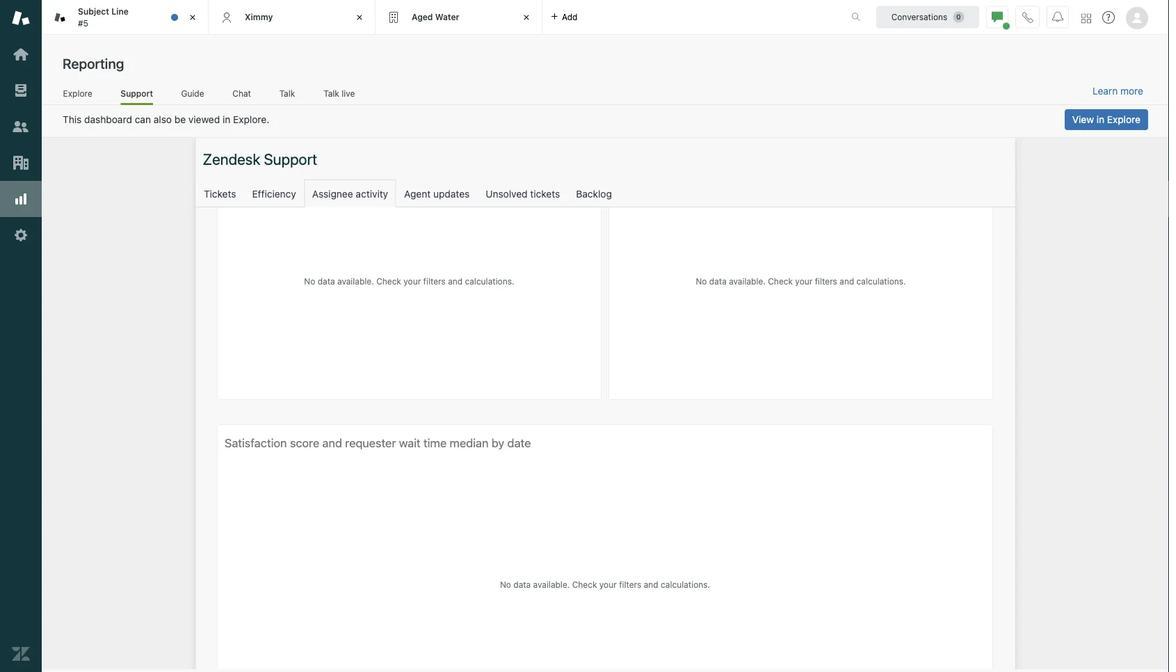 Task type: describe. For each thing, give the bounding box(es) containing it.
main element
[[0, 0, 42, 672]]

guide
[[181, 88, 204, 98]]

talk for talk live
[[324, 88, 339, 98]]

#5
[[78, 18, 88, 28]]

subject line #5
[[78, 7, 129, 28]]

customers image
[[12, 118, 30, 136]]

explore inside button
[[1108, 114, 1141, 125]]

close image
[[186, 10, 200, 24]]

this
[[63, 114, 82, 125]]

chat link
[[232, 88, 251, 103]]

this dashboard can also be viewed in explore.
[[63, 114, 269, 125]]

aged
[[412, 12, 433, 22]]

ximmy tab
[[209, 0, 376, 35]]

add
[[562, 12, 578, 22]]

reporting image
[[12, 190, 30, 208]]

2 in from the left
[[223, 114, 231, 125]]

0 horizontal spatial explore
[[63, 88, 92, 98]]

tab containing subject line
[[42, 0, 209, 35]]

subject
[[78, 7, 109, 16]]

talk for talk
[[279, 88, 295, 98]]

get help image
[[1103, 11, 1115, 24]]



Task type: locate. For each thing, give the bounding box(es) containing it.
viewed
[[189, 114, 220, 125]]

talk left live
[[324, 88, 339, 98]]

view
[[1073, 114, 1094, 125]]

2 close image from the left
[[520, 10, 534, 24]]

talk right chat
[[279, 88, 295, 98]]

chat
[[233, 88, 251, 98]]

get started image
[[12, 45, 30, 63]]

explore down the learn more link at the top right of the page
[[1108, 114, 1141, 125]]

1 horizontal spatial explore
[[1108, 114, 1141, 125]]

more
[[1121, 85, 1144, 97]]

aged water
[[412, 12, 460, 22]]

tab
[[42, 0, 209, 35]]

explore up this
[[63, 88, 92, 98]]

1 vertical spatial explore
[[1108, 114, 1141, 125]]

learn
[[1093, 85, 1118, 97]]

1 close image from the left
[[353, 10, 367, 24]]

in right the viewed
[[223, 114, 231, 125]]

support
[[121, 88, 153, 98]]

dashboard
[[84, 114, 132, 125]]

1 talk from the left
[[279, 88, 295, 98]]

learn more link
[[1093, 85, 1144, 97]]

zendesk support image
[[12, 9, 30, 27]]

guide link
[[181, 88, 205, 103]]

2 talk from the left
[[324, 88, 339, 98]]

in inside button
[[1097, 114, 1105, 125]]

close image for aged water
[[520, 10, 534, 24]]

in
[[1097, 114, 1105, 125], [223, 114, 231, 125]]

line
[[111, 7, 129, 16]]

1 horizontal spatial in
[[1097, 114, 1105, 125]]

talk link
[[279, 88, 295, 103]]

admin image
[[12, 226, 30, 244]]

be
[[175, 114, 186, 125]]

1 in from the left
[[1097, 114, 1105, 125]]

button displays agent's chat status as online. image
[[992, 11, 1003, 23]]

view in explore button
[[1065, 109, 1149, 130]]

explore
[[63, 88, 92, 98], [1108, 114, 1141, 125]]

views image
[[12, 81, 30, 99]]

close image for ximmy
[[353, 10, 367, 24]]

tabs tab list
[[42, 0, 837, 35]]

aged water tab
[[376, 0, 543, 35]]

talk live
[[324, 88, 355, 98]]

0 horizontal spatial in
[[223, 114, 231, 125]]

view in explore
[[1073, 114, 1141, 125]]

zendesk image
[[12, 645, 30, 663]]

talk
[[279, 88, 295, 98], [324, 88, 339, 98]]

learn more
[[1093, 85, 1144, 97]]

0 vertical spatial explore
[[63, 88, 92, 98]]

0 horizontal spatial talk
[[279, 88, 295, 98]]

zendesk products image
[[1082, 14, 1092, 23]]

close image left aged
[[353, 10, 367, 24]]

1 horizontal spatial talk
[[324, 88, 339, 98]]

close image inside 'ximmy' tab
[[353, 10, 367, 24]]

add button
[[543, 0, 586, 34]]

close image left add dropdown button
[[520, 10, 534, 24]]

0 horizontal spatial close image
[[353, 10, 367, 24]]

talk live link
[[323, 88, 356, 103]]

in right the view
[[1097, 114, 1105, 125]]

organizations image
[[12, 154, 30, 172]]

support link
[[121, 88, 153, 105]]

notifications image
[[1053, 11, 1064, 23]]

conversations
[[892, 12, 948, 22]]

also
[[154, 114, 172, 125]]

conversations button
[[877, 6, 980, 28]]

can
[[135, 114, 151, 125]]

reporting
[[63, 55, 124, 71]]

close image
[[353, 10, 367, 24], [520, 10, 534, 24]]

ximmy
[[245, 12, 273, 22]]

explore link
[[63, 88, 93, 103]]

explore.
[[233, 114, 269, 125]]

live
[[342, 88, 355, 98]]

water
[[435, 12, 460, 22]]

1 horizontal spatial close image
[[520, 10, 534, 24]]

close image inside 'aged water' tab
[[520, 10, 534, 24]]



Task type: vqa. For each thing, say whether or not it's contained in the screenshot.
Conversations button
yes



